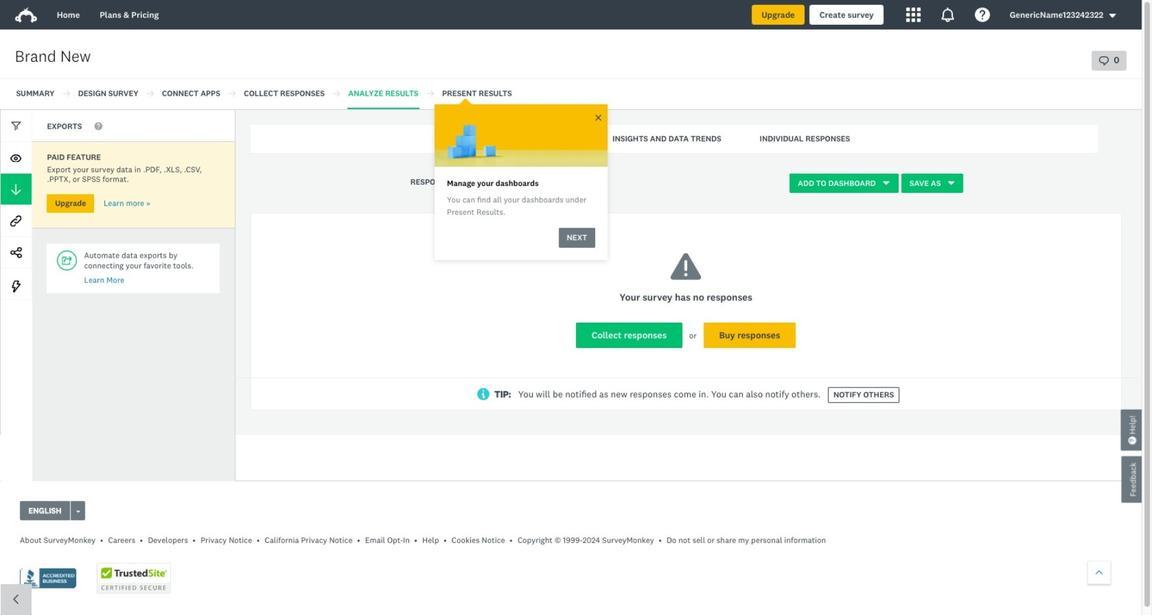 Task type: locate. For each thing, give the bounding box(es) containing it.
dropdown arrow image
[[1109, 11, 1118, 20]]

1 horizontal spatial products icon image
[[941, 7, 956, 22]]

0 horizontal spatial products icon image
[[906, 7, 921, 22]]

2 products icon image from the left
[[941, 7, 956, 22]]

products icon image
[[906, 7, 921, 22], [941, 7, 956, 22]]

1 products icon image from the left
[[906, 7, 921, 22]]



Task type: describe. For each thing, give the bounding box(es) containing it.
help icon image
[[975, 7, 990, 22]]

share icon image
[[10, 247, 22, 258]]

surveymonkey logo image
[[15, 7, 37, 23]]

trustedsite helps keep you safe from identity theft, credit card fraud, spyware, spam, viruses and online scams image
[[97, 563, 171, 594]]



Task type: vqa. For each thing, say whether or not it's contained in the screenshot.
2nd PRODUCTS ICON from left
yes



